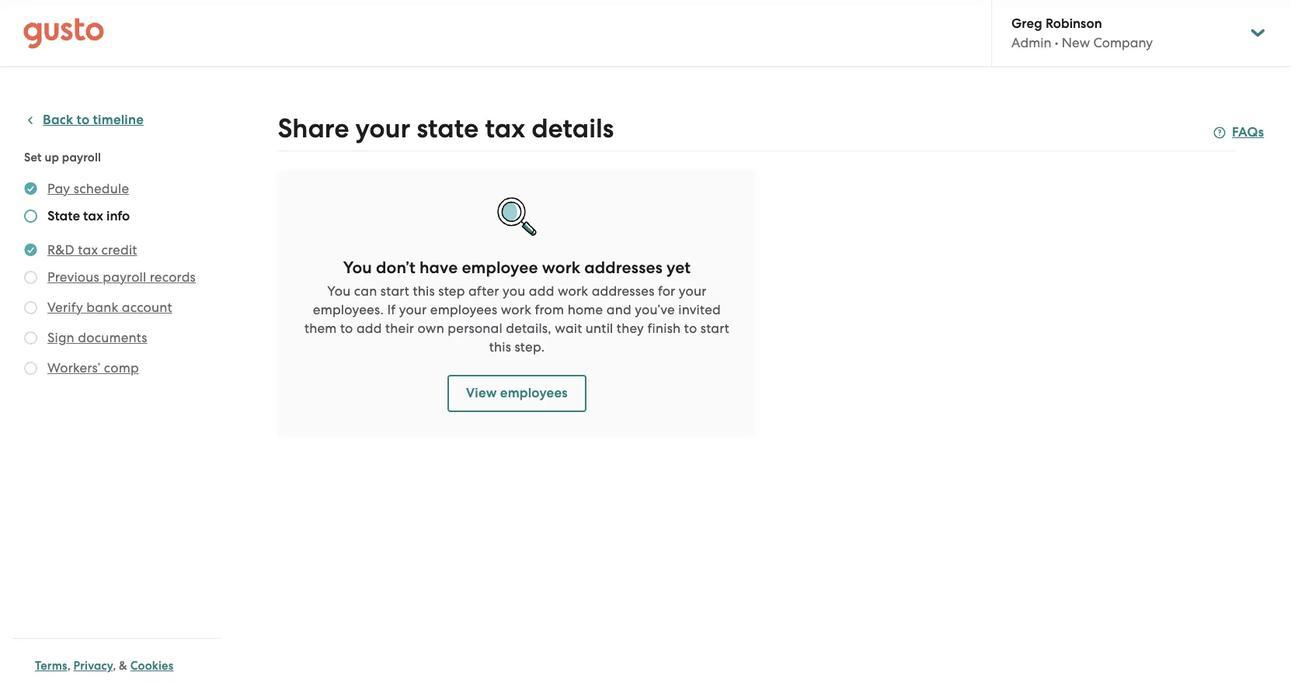 Task type: locate. For each thing, give the bounding box(es) containing it.
if
[[387, 302, 396, 318]]

can
[[354, 284, 377, 299]]

addresses
[[585, 258, 663, 278], [592, 284, 655, 299]]

credit
[[101, 242, 137, 258]]

robinson
[[1046, 16, 1103, 32]]

admin
[[1012, 35, 1052, 51]]

0 horizontal spatial ,
[[67, 660, 71, 674]]

employees up personal
[[430, 302, 498, 318]]

you
[[503, 284, 526, 299]]

you up "employees."
[[327, 284, 351, 299]]

1 horizontal spatial payroll
[[103, 270, 146, 285]]

workers' comp
[[47, 361, 139, 376]]

0 vertical spatial this
[[413, 284, 435, 299]]

employees.
[[313, 302, 384, 318]]

2 check image from the top
[[24, 332, 37, 345]]

employee
[[462, 258, 538, 278]]

, left privacy
[[67, 660, 71, 674]]

payroll right up
[[62, 151, 101, 165]]

0 horizontal spatial start
[[381, 284, 410, 299]]

1 vertical spatial check image
[[24, 271, 37, 284]]

0 vertical spatial check image
[[24, 210, 37, 223]]

circle check image for pay
[[24, 180, 37, 198]]

1 check image from the top
[[24, 302, 37, 315]]

your right if at the top left
[[399, 302, 427, 318]]

your
[[356, 113, 411, 145], [679, 284, 707, 299], [399, 302, 427, 318]]

tax left info
[[83, 208, 103, 225]]

start
[[381, 284, 410, 299], [701, 321, 730, 336]]

0 horizontal spatial add
[[357, 321, 382, 336]]

check image for verify
[[24, 302, 37, 315]]

1 vertical spatial payroll
[[103, 270, 146, 285]]

3 check image from the top
[[24, 362, 37, 375]]

0 vertical spatial circle check image
[[24, 180, 37, 198]]

circle check image
[[24, 180, 37, 198], [24, 241, 37, 260]]

r&d tax credit
[[47, 242, 137, 258]]

2 horizontal spatial to
[[684, 321, 697, 336]]

workers' comp button
[[47, 359, 139, 378]]

state
[[417, 113, 479, 145]]

check image left sign
[[24, 332, 37, 345]]

, left &
[[113, 660, 116, 674]]

1 horizontal spatial ,
[[113, 660, 116, 674]]

workers'
[[47, 361, 101, 376]]

to inside button
[[77, 112, 90, 128]]

this
[[413, 284, 435, 299], [489, 340, 511, 355]]

yet
[[667, 258, 691, 278]]

employees
[[430, 302, 498, 318], [500, 385, 568, 402]]

your up the invited
[[679, 284, 707, 299]]

faqs button
[[1214, 124, 1265, 142]]

your left state
[[356, 113, 411, 145]]

1 vertical spatial employees
[[500, 385, 568, 402]]

2 vertical spatial check image
[[24, 362, 37, 375]]

2 vertical spatial your
[[399, 302, 427, 318]]

check image left 'previous'
[[24, 271, 37, 284]]

work up home
[[558, 284, 588, 299]]

check image for workers'
[[24, 362, 37, 375]]

view
[[466, 385, 497, 402]]

you
[[343, 258, 372, 278], [327, 284, 351, 299]]

faqs
[[1233, 124, 1265, 141]]

tax right state
[[485, 113, 525, 145]]

0 vertical spatial start
[[381, 284, 410, 299]]

sign
[[47, 330, 75, 346]]

2 vertical spatial tax
[[78, 242, 98, 258]]

to down "employees."
[[340, 321, 353, 336]]

1 vertical spatial check image
[[24, 332, 37, 345]]

circle check image left pay
[[24, 180, 37, 198]]

r&d
[[47, 242, 75, 258]]

state
[[47, 208, 80, 225]]

work up from
[[542, 258, 581, 278]]

cookies button
[[130, 657, 174, 676]]

employees inside you don't have employee work addresses yet you can start this step after you add work addresses for your employees. if your employees work from home and you've invited them to add their own personal details, wait until they finish to start this step.
[[430, 302, 498, 318]]

0 vertical spatial check image
[[24, 302, 37, 315]]

you up can
[[343, 258, 372, 278]]

1 vertical spatial your
[[679, 284, 707, 299]]

0 horizontal spatial to
[[77, 112, 90, 128]]

2 , from the left
[[113, 660, 116, 674]]

them
[[305, 321, 337, 336]]

privacy
[[73, 660, 113, 674]]

check image for previous
[[24, 271, 37, 284]]

back to timeline
[[43, 112, 144, 128]]

0 horizontal spatial employees
[[430, 302, 498, 318]]

cookies
[[130, 660, 174, 674]]

check image left verify
[[24, 302, 37, 315]]

start down the invited
[[701, 321, 730, 336]]

1 check image from the top
[[24, 210, 37, 223]]

this down have
[[413, 284, 435, 299]]

pay schedule
[[47, 181, 129, 197]]

set
[[24, 151, 42, 165]]

tax right r&d
[[78, 242, 98, 258]]

personal
[[448, 321, 503, 336]]

you've
[[635, 302, 675, 318]]

and
[[607, 302, 632, 318]]

add
[[529, 284, 555, 299], [357, 321, 382, 336]]

pay schedule button
[[47, 180, 129, 198]]

1 circle check image from the top
[[24, 180, 37, 198]]

2 circle check image from the top
[[24, 241, 37, 260]]

payroll down credit
[[103, 270, 146, 285]]

view employees link
[[448, 375, 587, 413]]

,
[[67, 660, 71, 674], [113, 660, 116, 674]]

1 vertical spatial circle check image
[[24, 241, 37, 260]]

start up if at the top left
[[381, 284, 410, 299]]

to
[[77, 112, 90, 128], [340, 321, 353, 336], [684, 321, 697, 336]]

terms
[[35, 660, 67, 674]]

1 horizontal spatial this
[[489, 340, 511, 355]]

privacy link
[[73, 660, 113, 674]]

tax for credit
[[78, 242, 98, 258]]

1 vertical spatial start
[[701, 321, 730, 336]]

check image left workers'
[[24, 362, 37, 375]]

1 vertical spatial tax
[[83, 208, 103, 225]]

to down the invited
[[684, 321, 697, 336]]

home image
[[23, 17, 104, 49]]

check image
[[24, 210, 37, 223], [24, 271, 37, 284], [24, 362, 37, 375]]

to right back
[[77, 112, 90, 128]]

•
[[1055, 35, 1059, 51]]

tax inside r&d tax credit button
[[78, 242, 98, 258]]

check image
[[24, 302, 37, 315], [24, 332, 37, 345]]

add up from
[[529, 284, 555, 299]]

their
[[385, 321, 414, 336]]

payroll
[[62, 151, 101, 165], [103, 270, 146, 285]]

2 check image from the top
[[24, 271, 37, 284]]

0 vertical spatial payroll
[[62, 151, 101, 165]]

0 horizontal spatial this
[[413, 284, 435, 299]]

1 , from the left
[[67, 660, 71, 674]]

tax
[[485, 113, 525, 145], [83, 208, 103, 225], [78, 242, 98, 258]]

0 vertical spatial your
[[356, 113, 411, 145]]

pay
[[47, 181, 70, 197]]

0 vertical spatial employees
[[430, 302, 498, 318]]

2 vertical spatial work
[[501, 302, 532, 318]]

sign documents button
[[47, 329, 147, 347]]

own
[[418, 321, 444, 336]]

circle check image left r&d
[[24, 241, 37, 260]]

0 vertical spatial add
[[529, 284, 555, 299]]

work
[[542, 258, 581, 278], [558, 284, 588, 299], [501, 302, 532, 318]]

previous
[[47, 270, 99, 285]]

this left step. at left
[[489, 340, 511, 355]]

work down you at the left of page
[[501, 302, 532, 318]]

add down "employees."
[[357, 321, 382, 336]]

employees down step. at left
[[500, 385, 568, 402]]

check image left state
[[24, 210, 37, 223]]

back to timeline button
[[24, 111, 144, 130]]

have
[[420, 258, 458, 278]]

step
[[438, 284, 465, 299]]

schedule
[[74, 181, 129, 197]]



Task type: vqa. For each thing, say whether or not it's contained in the screenshot.
employees within You don't have employee work addresses yet You can start this step after you add work addresses for your employees. If your employees work from home and you've invited them to add their own personal details, wait until they finish to start this step.
yes



Task type: describe. For each thing, give the bounding box(es) containing it.
0 vertical spatial addresses
[[585, 258, 663, 278]]

back
[[43, 112, 73, 128]]

up
[[45, 151, 59, 165]]

account
[[122, 300, 172, 316]]

payroll inside button
[[103, 270, 146, 285]]

greg robinson admin • new company
[[1012, 16, 1153, 51]]

terms link
[[35, 660, 67, 674]]

from
[[535, 302, 564, 318]]

don't
[[376, 258, 416, 278]]

r&d tax credit button
[[47, 241, 137, 260]]

company
[[1094, 35, 1153, 51]]

details
[[532, 113, 614, 145]]

greg
[[1012, 16, 1043, 32]]

finish
[[648, 321, 681, 336]]

timeline
[[93, 112, 144, 128]]

until
[[586, 321, 614, 336]]

for
[[658, 284, 676, 299]]

after
[[469, 284, 499, 299]]

previous payroll records
[[47, 270, 196, 285]]

they
[[617, 321, 644, 336]]

previous payroll records button
[[47, 268, 196, 287]]

state tax info list
[[24, 180, 215, 381]]

step.
[[515, 340, 545, 355]]

bank
[[86, 300, 118, 316]]

1 horizontal spatial add
[[529, 284, 555, 299]]

records
[[150, 270, 196, 285]]

share
[[278, 113, 349, 145]]

verify bank account button
[[47, 298, 172, 317]]

1 vertical spatial work
[[558, 284, 588, 299]]

terms , privacy , & cookies
[[35, 660, 174, 674]]

set up payroll
[[24, 151, 101, 165]]

details,
[[506, 321, 552, 336]]

1 horizontal spatial start
[[701, 321, 730, 336]]

0 vertical spatial you
[[343, 258, 372, 278]]

new
[[1062, 35, 1090, 51]]

1 horizontal spatial to
[[340, 321, 353, 336]]

verify bank account
[[47, 300, 172, 316]]

you don't have employee work addresses yet you can start this step after you add work addresses for your employees. if your employees work from home and you've invited them to add their own personal details, wait until they finish to start this step.
[[305, 258, 730, 355]]

1 vertical spatial add
[[357, 321, 382, 336]]

1 horizontal spatial employees
[[500, 385, 568, 402]]

info
[[106, 208, 130, 225]]

circle check image for r&d
[[24, 241, 37, 260]]

share your state tax details
[[278, 113, 614, 145]]

documents
[[78, 330, 147, 346]]

check image for sign
[[24, 332, 37, 345]]

view employees
[[466, 385, 568, 402]]

home
[[568, 302, 603, 318]]

1 vertical spatial this
[[489, 340, 511, 355]]

0 horizontal spatial payroll
[[62, 151, 101, 165]]

wait
[[555, 321, 582, 336]]

1 vertical spatial you
[[327, 284, 351, 299]]

state tax info
[[47, 208, 130, 225]]

sign documents
[[47, 330, 147, 346]]

1 vertical spatial addresses
[[592, 284, 655, 299]]

tax for info
[[83, 208, 103, 225]]

verify
[[47, 300, 83, 316]]

invited
[[679, 302, 721, 318]]

0 vertical spatial tax
[[485, 113, 525, 145]]

comp
[[104, 361, 139, 376]]

0 vertical spatial work
[[542, 258, 581, 278]]

&
[[119, 660, 127, 674]]



